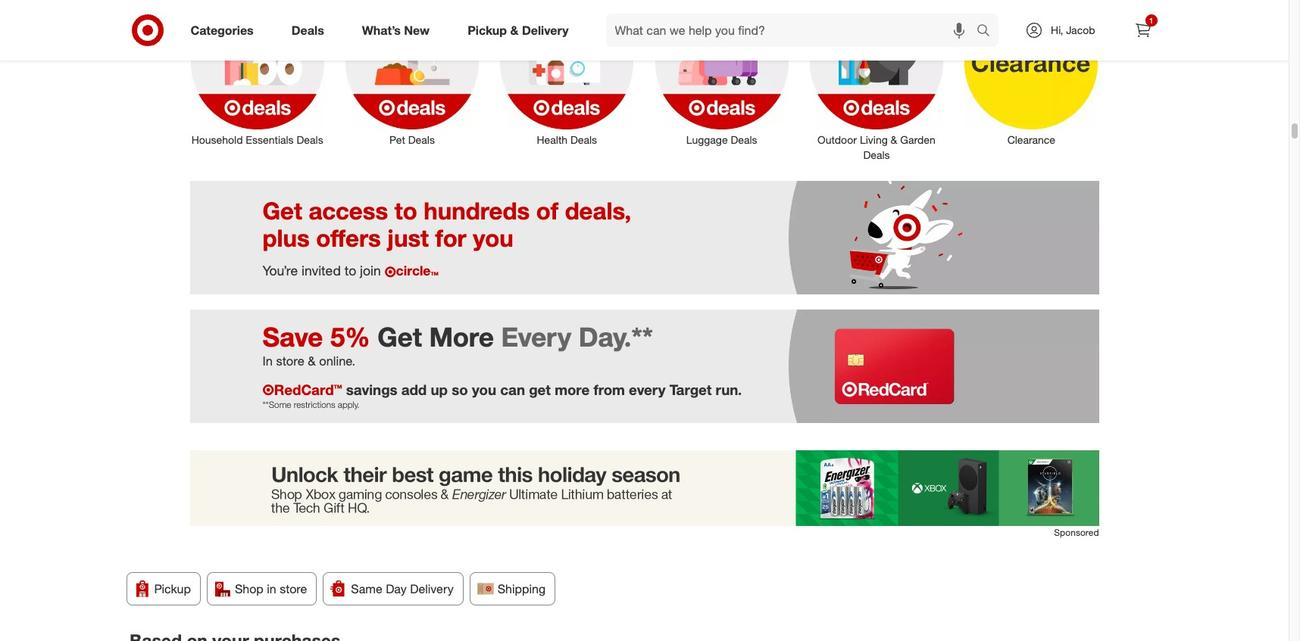 Task type: locate. For each thing, give the bounding box(es) containing it.
pet deals
[[390, 134, 435, 146]]

2 vertical spatial &
[[308, 354, 316, 369]]

savings
[[346, 382, 398, 398]]

deals right "luggage"
[[731, 134, 758, 146]]

What can we help you find? suggestions appear below search field
[[606, 14, 981, 47]]

to left join
[[345, 263, 356, 279]]

pickup inside button
[[154, 582, 191, 597]]

get right 5% on the left
[[378, 321, 422, 353]]

1 vertical spatial to
[[345, 263, 356, 279]]

pickup
[[468, 22, 507, 38], [154, 582, 191, 597]]

delivery
[[522, 22, 569, 38], [410, 582, 454, 597]]

to for join
[[345, 263, 356, 279]]

living
[[860, 134, 888, 146]]

pickup & delivery
[[468, 22, 569, 38]]

you right so
[[472, 382, 496, 398]]

2 horizontal spatial &
[[891, 134, 898, 146]]

get access to hundreds of deals, plus offers just for you
[[263, 196, 631, 253]]

clearance
[[1008, 134, 1056, 146]]

more
[[429, 321, 494, 353]]

1 vertical spatial delivery
[[410, 582, 454, 597]]

same
[[351, 582, 383, 597]]

hi, jacob
[[1051, 23, 1096, 36]]

to left 'for'
[[395, 196, 417, 225]]

1 horizontal spatial get
[[378, 321, 422, 353]]

add
[[402, 382, 427, 398]]

you
[[473, 224, 514, 253], [472, 382, 496, 398]]

search
[[970, 24, 1007, 39]]

to inside you're invited to join ◎ circle ™
[[345, 263, 356, 279]]

save
[[263, 321, 323, 353]]

¬
[[263, 382, 274, 398]]

household essentials deals
[[192, 134, 323, 146]]

1 horizontal spatial pickup
[[468, 22, 507, 38]]

delivery for same day delivery
[[410, 582, 454, 597]]

0 vertical spatial delivery
[[522, 22, 569, 38]]

pickup button
[[126, 573, 201, 607]]

0 horizontal spatial pickup
[[154, 582, 191, 597]]

deals right pet
[[408, 134, 435, 146]]

0 vertical spatial pickup
[[468, 22, 507, 38]]

1 horizontal spatial delivery
[[522, 22, 569, 38]]

shop
[[235, 582, 264, 597]]

shipping
[[498, 582, 546, 597]]

1 horizontal spatial to
[[395, 196, 417, 225]]

just
[[388, 224, 429, 253]]

sponsored
[[1054, 528, 1099, 539]]

deals,
[[565, 196, 631, 225]]

0 horizontal spatial to
[[345, 263, 356, 279]]

get up "you're"
[[263, 196, 302, 225]]

categories
[[191, 22, 254, 38]]

deals
[[292, 22, 324, 38], [297, 134, 323, 146], [408, 134, 435, 146], [571, 134, 597, 146], [731, 134, 758, 146], [864, 149, 890, 162]]

to
[[395, 196, 417, 225], [345, 263, 356, 279]]

you right 'for'
[[473, 224, 514, 253]]

get
[[263, 196, 302, 225], [378, 321, 422, 353]]

restrictions
[[294, 400, 335, 411]]

what's new
[[362, 22, 430, 38]]

0 horizontal spatial delivery
[[410, 582, 454, 597]]

day
[[386, 582, 407, 597]]

join
[[360, 263, 381, 279]]

0 vertical spatial you
[[473, 224, 514, 253]]

what's new link
[[349, 14, 449, 47]]

deals left what's
[[292, 22, 324, 38]]

1 vertical spatial &
[[891, 134, 898, 146]]

1 vertical spatial store
[[280, 582, 307, 597]]

every
[[629, 382, 666, 398]]

same day delivery button
[[323, 573, 464, 607]]

&
[[510, 22, 519, 38], [891, 134, 898, 146], [308, 354, 316, 369]]

advertisement region
[[190, 451, 1099, 527]]

0 vertical spatial store
[[276, 354, 304, 369]]

deals down living
[[864, 149, 890, 162]]

you inside get access to hundreds of deals, plus offers just for you
[[473, 224, 514, 253]]

1 vertical spatial get
[[378, 321, 422, 353]]

household
[[192, 134, 243, 146]]

0 vertical spatial get
[[263, 196, 302, 225]]

0 horizontal spatial &
[[308, 354, 316, 369]]

luggage deals link
[[645, 0, 799, 148]]

access
[[309, 196, 388, 225]]

store
[[276, 354, 304, 369], [280, 582, 307, 597]]

target
[[670, 382, 712, 398]]

1 vertical spatial pickup
[[154, 582, 191, 597]]

1 horizontal spatial &
[[510, 22, 519, 38]]

categories link
[[178, 14, 273, 47]]

health deals
[[537, 134, 597, 146]]

1 vertical spatial you
[[472, 382, 496, 398]]

delivery inside "button"
[[410, 582, 454, 597]]

health deals link
[[490, 0, 645, 148]]

to inside get access to hundreds of deals, plus offers just for you
[[395, 196, 417, 225]]

0 vertical spatial to
[[395, 196, 417, 225]]

store inside save 5% get more every day.** in store & online.
[[276, 354, 304, 369]]

1
[[1150, 16, 1154, 25]]

you inside ¬ redcard™ savings add up so you can get more from every target run. **some restrictions apply.
[[472, 382, 496, 398]]

5%
[[330, 321, 370, 353]]

pickup for pickup & delivery
[[468, 22, 507, 38]]

0 horizontal spatial get
[[263, 196, 302, 225]]



Task type: vqa. For each thing, say whether or not it's contained in the screenshot.
Health Deals
yes



Task type: describe. For each thing, give the bounding box(es) containing it.
deals inside 'outdoor living & garden deals'
[[864, 149, 890, 162]]

search button
[[970, 14, 1007, 50]]

health
[[537, 134, 568, 146]]

day.**
[[579, 321, 653, 353]]

can
[[500, 382, 525, 398]]

new
[[404, 22, 430, 38]]

0 vertical spatial &
[[510, 22, 519, 38]]

get
[[529, 382, 551, 398]]

every
[[501, 321, 571, 353]]

for
[[436, 224, 467, 253]]

pet
[[390, 134, 405, 146]]

clearance link
[[954, 0, 1109, 148]]

& inside 'outdoor living & garden deals'
[[891, 134, 898, 146]]

circle
[[396, 263, 431, 279]]

pet deals link
[[335, 0, 490, 148]]

luggage deals
[[686, 134, 758, 146]]

apply.
[[338, 400, 360, 411]]

what's
[[362, 22, 401, 38]]

pickup & delivery link
[[455, 14, 588, 47]]

deals right health
[[571, 134, 597, 146]]

to for hundreds
[[395, 196, 417, 225]]

you're invited to join ◎ circle ™
[[263, 263, 439, 285]]

get inside get access to hundreds of deals, plus offers just for you
[[263, 196, 302, 225]]

shop in store
[[235, 582, 307, 597]]

save 5% get more every day.** in store & online.
[[263, 321, 653, 369]]

online.
[[319, 354, 356, 369]]

essentials
[[246, 134, 294, 146]]

of
[[536, 196, 559, 225]]

in
[[267, 582, 276, 597]]

hundreds
[[424, 196, 530, 225]]

hi,
[[1051, 23, 1064, 36]]

luggage
[[686, 134, 728, 146]]

get inside save 5% get more every day.** in store & online.
[[378, 321, 422, 353]]

◎
[[385, 266, 396, 278]]

pickup for pickup
[[154, 582, 191, 597]]

invited
[[302, 263, 341, 279]]

plus
[[263, 224, 310, 253]]

offers
[[316, 224, 381, 253]]

& inside save 5% get more every day.** in store & online.
[[308, 354, 316, 369]]

™
[[431, 269, 439, 285]]

**some
[[263, 400, 291, 411]]

delivery for pickup & delivery
[[522, 22, 569, 38]]

shipping button
[[470, 573, 556, 607]]

so
[[452, 382, 468, 398]]

shop in store button
[[207, 573, 317, 607]]

redcard™
[[274, 382, 342, 398]]

garden
[[901, 134, 936, 146]]

outdoor living & garden deals
[[818, 134, 936, 162]]

in
[[263, 354, 273, 369]]

outdoor living & garden deals link
[[799, 0, 954, 163]]

more
[[555, 382, 590, 398]]

up
[[431, 382, 448, 398]]

outdoor
[[818, 134, 857, 146]]

household essentials deals link
[[180, 0, 335, 148]]

deals right essentials
[[297, 134, 323, 146]]

from
[[594, 382, 625, 398]]

same day delivery
[[351, 582, 454, 597]]

store inside button
[[280, 582, 307, 597]]

deals link
[[279, 14, 343, 47]]

1 link
[[1127, 14, 1160, 47]]

jacob
[[1067, 23, 1096, 36]]

you're
[[263, 263, 298, 279]]

run.
[[716, 382, 742, 398]]

¬ redcard™ savings add up so you can get more from every target run. **some restrictions apply.
[[263, 382, 742, 411]]



